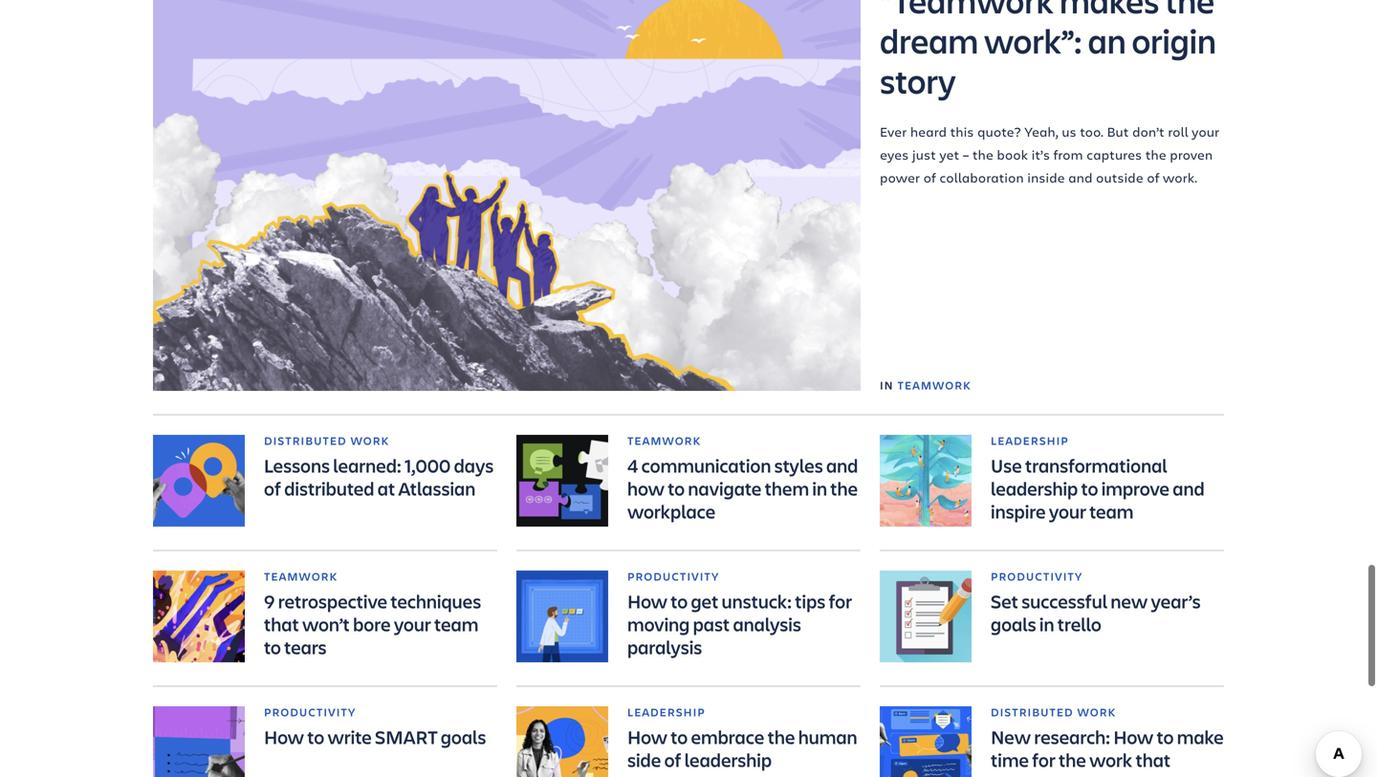Task type: describe. For each thing, give the bounding box(es) containing it.
use
[[991, 453, 1022, 478]]

teamwork link for 4 communication styles and how to navigate them in the workplace
[[627, 433, 861, 449]]

us
[[1062, 122, 1077, 140]]

goals for how to write smart goals
[[441, 724, 486, 750]]

quote?
[[977, 122, 1021, 140]]

navigate
[[688, 476, 762, 501]]

for inside distributed work new research: how to make time for the work that matters
[[1032, 747, 1056, 773]]

moving
[[627, 612, 690, 637]]

communication
[[641, 453, 771, 478]]

dream
[[880, 17, 978, 63]]

it's
[[1032, 145, 1050, 163]]

productivity link for get
[[627, 569, 861, 584]]

teamwork for 9 retrospective techniques that won't bore your team to tears
[[264, 569, 338, 584]]

set successful new year's goals in trello link
[[991, 589, 1201, 637]]

work.
[[1163, 168, 1197, 186]]

power
[[880, 168, 920, 186]]

how to embrace the human side of leadership image
[[516, 707, 608, 778]]

at
[[378, 476, 395, 501]]

don't
[[1132, 122, 1165, 140]]

leadership how to embrace the human side of leadership
[[627, 705, 857, 773]]

outside
[[1096, 168, 1144, 186]]

makes
[[1060, 0, 1159, 23]]

to inside distributed work new research: how to make time for the work that matters
[[1157, 724, 1174, 750]]

in teamwork
[[880, 378, 972, 393]]

get
[[691, 589, 719, 614]]

from
[[1053, 145, 1083, 163]]

of inside distributed work lessons learned: 1,000 days of distributed at atlassian
[[264, 476, 281, 501]]

just
[[912, 145, 936, 163]]

productivity how to get unstuck: tips for moving past analysis paralysis
[[627, 569, 852, 660]]

new
[[991, 724, 1031, 750]]

side
[[627, 747, 661, 773]]

work":
[[984, 17, 1082, 63]]

in inside teamwork 4 communication styles and how to navigate them in the workplace
[[812, 476, 827, 501]]

the inside distributed work new research: how to make time for the work that matters
[[1059, 747, 1086, 773]]

in
[[880, 378, 894, 393]]

teamwork 4 communication styles and how to navigate them in the workplace
[[627, 433, 858, 524]]

lessons learned: 1,000 days of distributed at atlassian image
[[153, 435, 245, 527]]

leadership inside leadership how to embrace the human side of leadership
[[685, 747, 772, 773]]

days
[[454, 453, 494, 478]]

new research: how to make time for the work that matters link
[[991, 724, 1224, 778]]

"teamwork
[[880, 0, 1054, 23]]

leadership use transformational leadership to improve and inspire your team
[[991, 433, 1205, 524]]

how to get unstuck: tips for moving past analysis paralysis link
[[627, 589, 852, 660]]

eyes
[[880, 145, 909, 163]]

set
[[991, 589, 1019, 614]]

team inside the teamwork 9 retrospective techniques that won't bore your team to tears
[[434, 612, 479, 637]]

the inside "teamwork makes the dream work": an origin story
[[1165, 0, 1215, 23]]

that inside distributed work new research: how to make time for the work that matters
[[1136, 747, 1171, 773]]

unstuck:
[[722, 589, 792, 614]]

distributed work lessons learned: 1,000 days of distributed at atlassian
[[264, 433, 494, 501]]

smart
[[375, 724, 438, 750]]

9 retrospective techniques that won't bore your team to tears link
[[264, 589, 481, 660]]

how to get unstuck: tips for moving past analysis paralysis image
[[516, 571, 608, 663]]

human
[[798, 724, 857, 750]]

to inside the teamwork 9 retrospective techniques that won't bore your team to tears
[[264, 635, 281, 660]]

learned:
[[333, 453, 401, 478]]

origin
[[1132, 17, 1216, 63]]

bore
[[353, 612, 391, 637]]

leadership for to
[[627, 705, 706, 720]]

distributed
[[284, 476, 374, 501]]

inside
[[1027, 168, 1065, 186]]

your inside leadership use transformational leadership to improve and inspire your team
[[1049, 499, 1086, 524]]

team inside leadership use transformational leadership to improve and inspire your team
[[1090, 499, 1134, 524]]

work for learned:
[[351, 433, 390, 449]]

paralysis
[[627, 635, 702, 660]]

an image showing the positive impacts of transformational leadership image
[[880, 435, 972, 527]]

techniques
[[391, 589, 481, 614]]

how for how to get unstuck: tips for moving past analysis paralysis
[[627, 589, 668, 614]]

proven
[[1170, 145, 1213, 163]]

inspire
[[991, 499, 1046, 524]]

productivity set successful new year's goals in trello
[[991, 569, 1201, 637]]

and inside teamwork 4 communication styles and how to navigate them in the workplace
[[826, 453, 858, 478]]

yeah,
[[1024, 122, 1058, 140]]

productivity for trello
[[991, 569, 1083, 584]]

successful
[[1022, 589, 1108, 614]]

productivity link for write
[[264, 705, 486, 720]]

atlassian
[[398, 476, 476, 501]]

work
[[1090, 747, 1133, 773]]

productivity link for new
[[991, 569, 1224, 584]]

teamwork for 4 communication styles and how to navigate them in the workplace
[[627, 433, 701, 449]]

that inside the teamwork 9 retrospective techniques that won't bore your team to tears
[[264, 612, 299, 637]]

new research: how to make time for the work that matters image
[[880, 707, 972, 778]]

work for research:
[[1078, 705, 1117, 720]]

your inside ever heard this quote? yeah, us too. but don't roll your eyes just yet – the book it's from captures the proven power of collaboration inside and outside of work.
[[1192, 122, 1220, 140]]

of inside leadership how to embrace the human side of leadership
[[664, 747, 681, 773]]

the down don't
[[1146, 145, 1167, 163]]

of left work.
[[1147, 168, 1160, 186]]

heard
[[910, 122, 947, 140]]

won't
[[302, 612, 350, 637]]

research:
[[1034, 724, 1110, 750]]

"teamwork makes the dream work": an origin story link
[[880, 0, 1216, 103]]

captures
[[1087, 145, 1142, 163]]

yet
[[940, 145, 960, 163]]

ever
[[880, 122, 907, 140]]

how for how to write smart goals
[[264, 724, 304, 750]]

productivity for moving
[[627, 569, 720, 584]]

of down just on the right of page
[[924, 168, 936, 186]]



Task type: vqa. For each thing, say whether or not it's contained in the screenshot.


Task type: locate. For each thing, give the bounding box(es) containing it.
collaboration
[[940, 168, 1024, 186]]

0 horizontal spatial your
[[394, 612, 431, 637]]

teamwork link up communication
[[627, 433, 861, 449]]

0 vertical spatial for
[[829, 589, 852, 614]]

roll
[[1168, 122, 1189, 140]]

1 horizontal spatial leadership
[[991, 433, 1069, 449]]

0 vertical spatial in
[[812, 476, 827, 501]]

distributed work link
[[264, 433, 497, 449], [991, 705, 1224, 720]]

too.
[[1080, 122, 1104, 140]]

2 vertical spatial your
[[394, 612, 431, 637]]

productivity up successful
[[991, 569, 1083, 584]]

productivity inside 'productivity set successful new year's goals in trello'
[[991, 569, 1083, 584]]

1 vertical spatial for
[[1032, 747, 1056, 773]]

"teamwork makes the dream work": an origin story
[[880, 0, 1216, 103]]

tears
[[284, 635, 327, 660]]

your right the bore
[[394, 612, 431, 637]]

and down from
[[1068, 168, 1093, 186]]

leadership
[[991, 433, 1069, 449], [627, 705, 706, 720]]

0 vertical spatial leadership
[[991, 433, 1069, 449]]

teamwork link for 9 retrospective techniques that won't bore your team to tears
[[264, 569, 497, 584]]

of left distributed
[[264, 476, 281, 501]]

productivity up get
[[627, 569, 720, 584]]

0 horizontal spatial distributed work link
[[264, 433, 497, 449]]

goals left trello
[[991, 612, 1036, 637]]

the inside leadership how to embrace the human side of leadership
[[768, 724, 795, 750]]

1 vertical spatial distributed work link
[[991, 705, 1224, 720]]

1 vertical spatial distributed
[[991, 705, 1074, 720]]

how for how to embrace the human side of leadership
[[627, 724, 668, 750]]

0 horizontal spatial teamwork
[[264, 569, 338, 584]]

to left write at the left bottom
[[307, 724, 324, 750]]

embrace
[[691, 724, 764, 750]]

how inside productivity how to get unstuck: tips for moving past analysis paralysis
[[627, 589, 668, 614]]

2 horizontal spatial productivity
[[991, 569, 1083, 584]]

2 horizontal spatial productivity link
[[991, 569, 1224, 584]]

to right "how"
[[668, 476, 685, 501]]

how
[[627, 589, 668, 614], [264, 724, 304, 750], [627, 724, 668, 750], [1114, 724, 1154, 750]]

0 vertical spatial leadership
[[991, 476, 1078, 501]]

productivity inside productivity how to get unstuck: tips for moving past analysis paralysis
[[627, 569, 720, 584]]

and inside ever heard this quote? yeah, us too. but don't roll your eyes just yet – the book it's from captures the proven power of collaboration inside and outside of work.
[[1068, 168, 1093, 186]]

0 vertical spatial that
[[264, 612, 299, 637]]

transformational
[[1025, 453, 1167, 478]]

to inside leadership use transformational leadership to improve and inspire your team
[[1081, 476, 1098, 501]]

0 horizontal spatial for
[[829, 589, 852, 614]]

"teamwork makes the dream work": an origin story image
[[153, 0, 861, 391]]

an
[[1088, 17, 1126, 63]]

2 horizontal spatial your
[[1192, 122, 1220, 140]]

distributed inside distributed work new research: how to make time for the work that matters
[[991, 705, 1074, 720]]

the left work
[[1059, 747, 1086, 773]]

for inside productivity how to get unstuck: tips for moving past analysis paralysis
[[829, 589, 852, 614]]

1 horizontal spatial for
[[1032, 747, 1056, 773]]

how
[[627, 476, 665, 501]]

distributed up new
[[991, 705, 1074, 720]]

make
[[1177, 724, 1224, 750]]

0 vertical spatial teamwork
[[898, 378, 972, 393]]

1 horizontal spatial your
[[1049, 499, 1086, 524]]

to left improve
[[1081, 476, 1098, 501]]

1 vertical spatial team
[[434, 612, 479, 637]]

0 horizontal spatial and
[[826, 453, 858, 478]]

leadership
[[991, 476, 1078, 501], [685, 747, 772, 773]]

how left write at the left bottom
[[264, 724, 304, 750]]

of right 'side' on the bottom of the page
[[664, 747, 681, 773]]

teamwork 9 retrospective techniques that won't bore your team to tears
[[264, 569, 481, 660]]

work up research:
[[1078, 705, 1117, 720]]

0 vertical spatial distributed work link
[[264, 433, 497, 449]]

productivity link up unstuck:
[[627, 569, 861, 584]]

the
[[1165, 0, 1215, 23], [973, 145, 994, 163], [1146, 145, 1167, 163], [830, 476, 858, 501], [768, 724, 795, 750], [1059, 747, 1086, 773]]

how to write smart goals image
[[153, 707, 245, 778]]

story
[[880, 58, 956, 103]]

leadership inside leadership use transformational leadership to improve and inspire your team
[[991, 433, 1069, 449]]

teamwork inside teamwork 4 communication styles and how to navigate them in the workplace
[[627, 433, 701, 449]]

team right the bore
[[434, 612, 479, 637]]

how right research:
[[1114, 724, 1154, 750]]

how inside the productivity how to write smart goals
[[264, 724, 304, 750]]

0 horizontal spatial leadership
[[685, 747, 772, 773]]

analysis
[[733, 612, 801, 637]]

0 vertical spatial leadership link
[[991, 433, 1224, 449]]

to
[[668, 476, 685, 501], [1081, 476, 1098, 501], [671, 589, 688, 614], [264, 635, 281, 660], [307, 724, 324, 750], [671, 724, 688, 750], [1157, 724, 1174, 750]]

0 horizontal spatial goals
[[441, 724, 486, 750]]

of
[[924, 168, 936, 186], [1147, 168, 1160, 186], [264, 476, 281, 501], [664, 747, 681, 773]]

productivity
[[627, 569, 720, 584], [991, 569, 1083, 584], [264, 705, 356, 720]]

0 horizontal spatial teamwork link
[[264, 569, 497, 584]]

trello
[[1058, 612, 1102, 637]]

them
[[765, 476, 809, 501]]

1 horizontal spatial distributed work link
[[991, 705, 1224, 720]]

productivity link up how to write smart goals link
[[264, 705, 486, 720]]

productivity how to write smart goals
[[264, 705, 486, 750]]

lessons learned: 1,000 days of distributed at atlassian link
[[264, 453, 494, 501]]

0 horizontal spatial distributed
[[264, 433, 347, 449]]

goals inside the productivity how to write smart goals
[[441, 724, 486, 750]]

in
[[812, 476, 827, 501], [1040, 612, 1054, 637]]

1 vertical spatial goals
[[441, 724, 486, 750]]

1 horizontal spatial distributed
[[991, 705, 1074, 720]]

productivity up write at the left bottom
[[264, 705, 356, 720]]

leadership up 'side' on the bottom of the page
[[627, 705, 706, 720]]

to left "make"
[[1157, 724, 1174, 750]]

0 horizontal spatial productivity
[[264, 705, 356, 720]]

goals for set successful new year's goals in trello
[[991, 612, 1036, 637]]

for right time
[[1032, 747, 1056, 773]]

productivity link up new
[[991, 569, 1224, 584]]

in left trello
[[1040, 612, 1054, 637]]

team
[[1090, 499, 1134, 524], [434, 612, 479, 637]]

–
[[963, 145, 969, 163]]

distributed up lessons
[[264, 433, 347, 449]]

how to embrace the human side of leadership link
[[627, 724, 857, 773]]

leadership for transformational
[[991, 433, 1069, 449]]

write
[[328, 724, 372, 750]]

past
[[693, 612, 730, 637]]

this
[[950, 122, 974, 140]]

the left human at the bottom right
[[768, 724, 795, 750]]

0 horizontal spatial team
[[434, 612, 479, 637]]

1 vertical spatial leadership link
[[627, 705, 861, 720]]

how inside leadership how to embrace the human side of leadership
[[627, 724, 668, 750]]

and
[[1068, 168, 1093, 186], [826, 453, 858, 478], [1173, 476, 1205, 501]]

that left the won't
[[264, 612, 299, 637]]

how inside distributed work new research: how to make time for the work that matters
[[1114, 724, 1154, 750]]

workplace
[[627, 499, 716, 524]]

your right inspire
[[1049, 499, 1086, 524]]

retrospective
[[278, 589, 387, 614]]

0 horizontal spatial leadership
[[627, 705, 706, 720]]

use transformational leadership to improve and inspire your team link
[[991, 453, 1205, 524]]

team down transformational
[[1090, 499, 1134, 524]]

1 vertical spatial work
[[1078, 705, 1117, 720]]

in right "them"
[[812, 476, 827, 501]]

1 horizontal spatial leadership link
[[991, 433, 1224, 449]]

1 vertical spatial in
[[1040, 612, 1054, 637]]

1 vertical spatial teamwork
[[627, 433, 701, 449]]

your
[[1192, 122, 1220, 140], [1049, 499, 1086, 524], [394, 612, 431, 637]]

leadership link up embrace in the right bottom of the page
[[627, 705, 861, 720]]

leadership link for to
[[991, 433, 1224, 449]]

ever heard this quote? yeah, us too. but don't roll your eyes just yet – the book it's from captures the proven power of collaboration inside and outside of work.
[[880, 122, 1220, 186]]

distributed for new
[[991, 705, 1074, 720]]

teamwork link right in
[[898, 378, 972, 393]]

0 horizontal spatial productivity link
[[264, 705, 486, 720]]

for
[[829, 589, 852, 614], [1032, 747, 1056, 773]]

1 horizontal spatial that
[[1136, 747, 1171, 773]]

the right makes
[[1165, 0, 1215, 23]]

leadership inside leadership how to embrace the human side of leadership
[[627, 705, 706, 720]]

book
[[997, 145, 1028, 163]]

2 vertical spatial teamwork
[[264, 569, 338, 584]]

distributed for lessons
[[264, 433, 347, 449]]

and inside leadership use transformational leadership to improve and inspire your team
[[1173, 476, 1205, 501]]

distributed work link up new research: how to make time for the work that matters link
[[991, 705, 1224, 720]]

work inside distributed work new research: how to make time for the work that matters
[[1078, 705, 1117, 720]]

0 vertical spatial your
[[1192, 122, 1220, 140]]

the right "styles"
[[830, 476, 858, 501]]

work inside distributed work lessons learned: 1,000 days of distributed at atlassian
[[351, 433, 390, 449]]

teamwork link
[[898, 378, 972, 393], [627, 433, 861, 449], [264, 569, 497, 584]]

teamwork inside the teamwork 9 retrospective techniques that won't bore your team to tears
[[264, 569, 338, 584]]

work up learned:
[[351, 433, 390, 449]]

the inside teamwork 4 communication styles and how to navigate them in the workplace
[[830, 476, 858, 501]]

9
[[264, 589, 275, 614]]

1 horizontal spatial team
[[1090, 499, 1134, 524]]

9 retrospective techniques that won't bore your team to tears image
[[153, 571, 245, 663]]

1 horizontal spatial leadership
[[991, 476, 1078, 501]]

1 horizontal spatial productivity
[[627, 569, 720, 584]]

how left embrace in the right bottom of the page
[[627, 724, 668, 750]]

set successful new year's goals in trello image
[[880, 571, 972, 663]]

1 vertical spatial leadership
[[685, 747, 772, 773]]

1 vertical spatial teamwork link
[[627, 433, 861, 449]]

1 horizontal spatial and
[[1068, 168, 1093, 186]]

but
[[1107, 122, 1129, 140]]

tips
[[795, 589, 826, 614]]

0 vertical spatial distributed
[[264, 433, 347, 449]]

in inside 'productivity set successful new year's goals in trello'
[[1040, 612, 1054, 637]]

goals inside 'productivity set successful new year's goals in trello'
[[991, 612, 1036, 637]]

0 vertical spatial work
[[351, 433, 390, 449]]

1 vertical spatial your
[[1049, 499, 1086, 524]]

goals right smart
[[441, 724, 486, 750]]

and right "styles"
[[826, 453, 858, 478]]

1 horizontal spatial work
[[1078, 705, 1117, 720]]

new
[[1111, 589, 1148, 614]]

0 horizontal spatial leadership link
[[627, 705, 861, 720]]

matters
[[991, 770, 1057, 778]]

4
[[627, 453, 638, 478]]

distributed work link for research:
[[991, 705, 1224, 720]]

0 vertical spatial team
[[1090, 499, 1134, 524]]

0 horizontal spatial that
[[264, 612, 299, 637]]

2 vertical spatial teamwork link
[[264, 569, 497, 584]]

lessons
[[264, 453, 330, 478]]

1 horizontal spatial teamwork
[[627, 433, 701, 449]]

2 horizontal spatial and
[[1173, 476, 1205, 501]]

the right –
[[973, 145, 994, 163]]

your inside the teamwork 9 retrospective techniques that won't bore your team to tears
[[394, 612, 431, 637]]

1 vertical spatial that
[[1136, 747, 1171, 773]]

teamwork up 4
[[627, 433, 701, 449]]

0 vertical spatial goals
[[991, 612, 1036, 637]]

how up paralysis
[[627, 589, 668, 614]]

to inside leadership how to embrace the human side of leadership
[[671, 724, 688, 750]]

1 vertical spatial leadership
[[627, 705, 706, 720]]

that right work
[[1136, 747, 1171, 773]]

work
[[351, 433, 390, 449], [1078, 705, 1117, 720]]

1 horizontal spatial productivity link
[[627, 569, 861, 584]]

4 communication styles and how to navigate them in the workplace link
[[627, 453, 858, 524]]

0 horizontal spatial in
[[812, 476, 827, 501]]

leadership link for the
[[627, 705, 861, 720]]

styles
[[774, 453, 823, 478]]

to inside the productivity how to write smart goals
[[307, 724, 324, 750]]

and right improve
[[1173, 476, 1205, 501]]

to right 'side' on the bottom of the page
[[671, 724, 688, 750]]

to left tears on the left
[[264, 635, 281, 660]]

1 horizontal spatial in
[[1040, 612, 1054, 637]]

goals
[[991, 612, 1036, 637], [441, 724, 486, 750]]

to inside productivity how to get unstuck: tips for moving past analysis paralysis
[[671, 589, 688, 614]]

how to write smart goals link
[[264, 724, 486, 750]]

to left get
[[671, 589, 688, 614]]

distributed work link for learned:
[[264, 433, 497, 449]]

0 vertical spatial teamwork link
[[898, 378, 972, 393]]

teamwork right in
[[898, 378, 972, 393]]

1,000
[[405, 453, 451, 478]]

0 horizontal spatial work
[[351, 433, 390, 449]]

2 horizontal spatial teamwork
[[898, 378, 972, 393]]

time
[[991, 747, 1029, 773]]

distributed work link up learned:
[[264, 433, 497, 449]]

1 horizontal spatial teamwork link
[[627, 433, 861, 449]]

distributed work new research: how to make time for the work that matters
[[991, 705, 1224, 778]]

leadership inside leadership use transformational leadership to improve and inspire your team
[[991, 476, 1078, 501]]

productivity inside the productivity how to write smart goals
[[264, 705, 356, 720]]

leadership up use
[[991, 433, 1069, 449]]

improve
[[1102, 476, 1170, 501]]

distributed inside distributed work lessons learned: 1,000 days of distributed at atlassian
[[264, 433, 347, 449]]

to inside teamwork 4 communication styles and how to navigate them in the workplace
[[668, 476, 685, 501]]

for right tips on the bottom right of the page
[[829, 589, 852, 614]]

teamwork up 9
[[264, 569, 338, 584]]

4 communication styles and how to navigate them in the workplace image
[[516, 435, 608, 527]]

teamwork link up 9 retrospective techniques that won't bore your team to tears link
[[264, 569, 497, 584]]

year's
[[1151, 589, 1201, 614]]

leadership link up transformational
[[991, 433, 1224, 449]]

2 horizontal spatial teamwork link
[[898, 378, 972, 393]]

your up proven
[[1192, 122, 1220, 140]]

1 horizontal spatial goals
[[991, 612, 1036, 637]]



